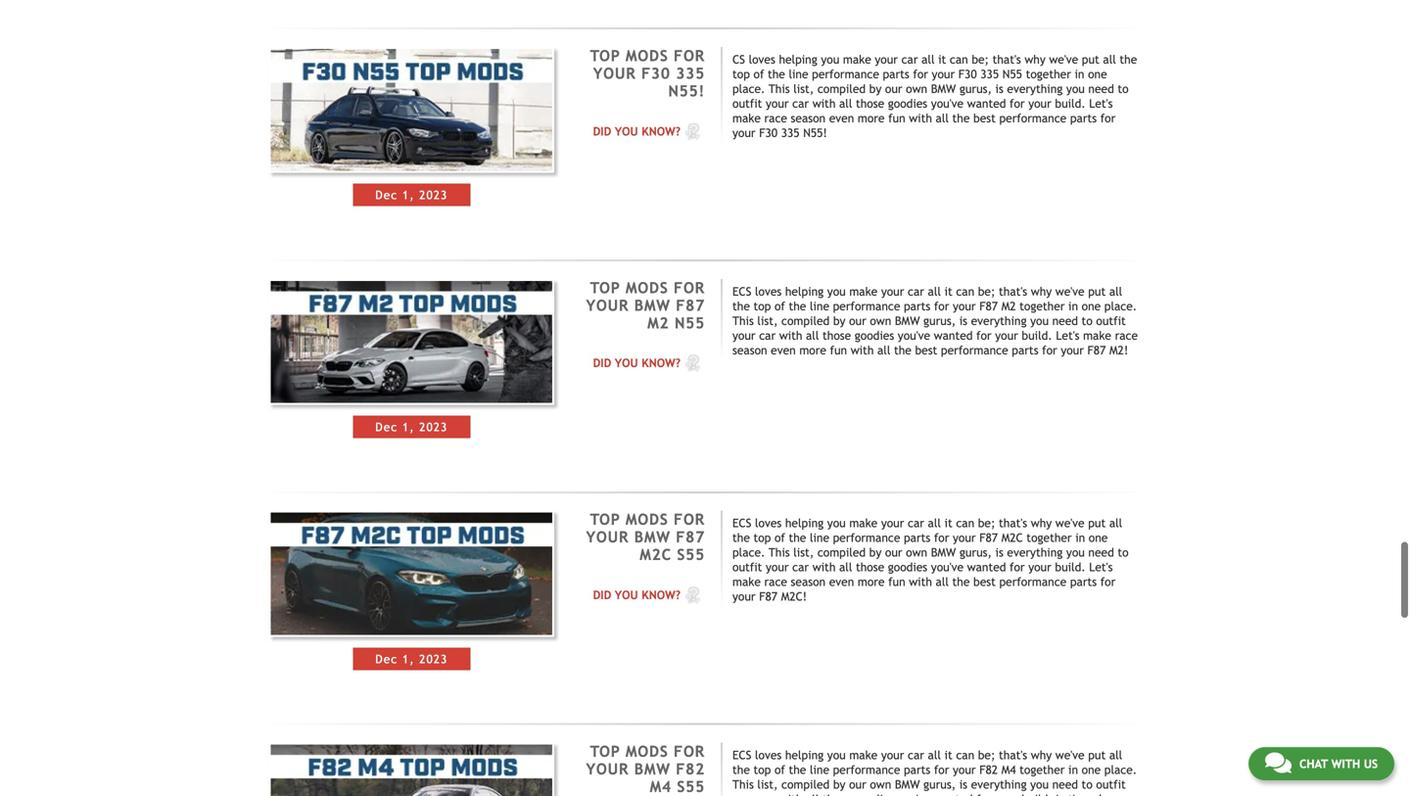Task type: locate. For each thing, give the bounding box(es) containing it.
even inside the ecs loves helping you make your car all it can be; that's why we've put all the top of the line performance parts for your f87 m2 together in one place. this list, compiled by our own bmw gurus, is everything you need to outfit your car with all those goodies you've wanted for your build. let's make race season even more fun with all the best performance parts for your f87 m2!
[[771, 343, 796, 357]]

m2c
[[1002, 531, 1023, 545], [640, 546, 672, 564]]

chat with us link
[[1249, 747, 1395, 781]]

in
[[1075, 67, 1085, 81], [1069, 299, 1078, 313], [1076, 531, 1085, 545], [1069, 763, 1078, 777]]

why
[[1025, 52, 1046, 66], [1031, 284, 1052, 298], [1031, 516, 1052, 530], [1031, 748, 1052, 762]]

know?
[[642, 124, 681, 138], [642, 356, 681, 370], [642, 588, 681, 602]]

chat with us
[[1300, 757, 1378, 771]]

in inside ecs loves helping you make your car all it can be; that's why we've put all the top of the line performance parts for your f87 m2c together in one place. this list, compiled by our own bmw gurus, is everything you need to outfit your car with all those goodies you've wanted for your build. let's make race season even more fun with all the best performance parts for your f87 m2c!
[[1076, 531, 1085, 545]]

compiled for ecs loves helping you make your car all it can be; that's why we've put all the top of the line performance parts for your f87 m2c together in one place. this list, compiled by our own bmw gurus, is everything you need to outfit your car with all those goodies you've wanted for your build. let's make race season even more fun with all the best performance parts for your f87 m2c!
[[818, 546, 866, 559]]

with
[[813, 96, 836, 110], [909, 111, 932, 125], [779, 328, 803, 342], [851, 343, 874, 357], [813, 560, 836, 574], [909, 575, 932, 589], [1332, 757, 1361, 771], [779, 792, 803, 796]]

we've inside ecs loves helping you make your car all it can be; that's why we've put all the top of the line performance parts for your f82 m4 together in one place. this list, compiled by our own bmw gurus, is everything you need to outfit your car with all those goodies you've wanted for your build. let's make r
[[1056, 748, 1085, 762]]

loves
[[749, 52, 776, 66], [755, 284, 782, 298], [755, 516, 782, 530], [755, 748, 782, 762]]

1 know? from the top
[[642, 124, 681, 138]]

0 vertical spatial m4
[[1002, 763, 1016, 777]]

it for top mods for your bmw f87 m2c s55
[[945, 516, 953, 530]]

need inside ecs loves helping you make your car all it can be; that's why we've put all the top of the line performance parts for your f82 m4 together in one place. this list, compiled by our own bmw gurus, is everything you need to outfit your car with all those goodies you've wanted for your build. let's make r
[[1053, 778, 1078, 792]]

you've inside the cs loves helping you make your car all it can be; that's why we've put all the top of the line performance parts for your f30 335 n55 together in one place. this list, compiled by our own bmw gurus, is everything you need to outfit your car with all those goodies you've wanted for your build. let's make race season even more fun with all the best performance parts for your f30 335 n55!
[[931, 96, 964, 110]]

wanted inside the cs loves helping you make your car all it can be; that's why we've put all the top of the line performance parts for your f30 335 n55 together in one place. this list, compiled by our own bmw gurus, is everything you need to outfit your car with all those goodies you've wanted for your build. let's make race season even more fun with all the best performance parts for your f30 335 n55!
[[967, 96, 1006, 110]]

1 vertical spatial 1,
[[402, 420, 415, 434]]

did down 'top mods for your bmw f87 m2c s55' link
[[593, 588, 612, 602]]

for
[[674, 47, 705, 65], [913, 67, 928, 81], [1010, 96, 1025, 110], [1101, 111, 1116, 125], [674, 279, 705, 297], [934, 299, 950, 313], [977, 328, 992, 342], [1042, 343, 1058, 357], [674, 511, 705, 529], [934, 531, 950, 545], [1010, 560, 1025, 574], [1101, 575, 1116, 589], [674, 743, 705, 761], [934, 763, 950, 777], [977, 792, 992, 796]]

those
[[856, 96, 885, 110], [823, 328, 851, 342], [856, 560, 885, 574], [823, 792, 851, 796]]

2 vertical spatial race
[[764, 575, 787, 589]]

fun
[[888, 111, 906, 125], [830, 343, 847, 357], [888, 575, 906, 589]]

for inside "top mods for your bmw f87 m2c s55"
[[674, 511, 705, 529]]

top
[[733, 67, 750, 81], [754, 299, 771, 313], [754, 531, 771, 545], [754, 763, 771, 777]]

helping for top mods for your bmw f87 m2c s55
[[785, 516, 824, 530]]

can
[[950, 52, 968, 66], [956, 284, 975, 298], [956, 516, 975, 530], [956, 748, 975, 762]]

3 mods from the top
[[626, 511, 669, 529]]

0 vertical spatial dec 1, 2023
[[376, 188, 448, 202]]

m4 inside ecs loves helping you make your car all it can be; that's why we've put all the top of the line performance parts for your f82 m4 together in one place. this list, compiled by our own bmw gurus, is everything you need to outfit your car with all those goodies you've wanted for your build. let's make r
[[1002, 763, 1016, 777]]

2023 for top mods for your bmw f87 m2c s55
[[419, 652, 448, 666]]

be; inside the cs loves helping you make your car all it can be; that's why we've put all the top of the line performance parts for your f30 335 n55 together in one place. this list, compiled by our own bmw gurus, is everything you need to outfit your car with all those goodies you've wanted for your build. let's make race season even more fun with all the best performance parts for your f30 335 n55!
[[972, 52, 989, 66]]

n55!
[[668, 82, 705, 100], [803, 126, 828, 140]]

fun for top mods for your bmw f87 m2 n55
[[830, 343, 847, 357]]

4 top from the top
[[590, 743, 621, 761]]

1 horizontal spatial n55!
[[803, 126, 828, 140]]

1 vertical spatial m2c
[[640, 546, 672, 564]]

1 dec from the top
[[376, 188, 398, 202]]

0 horizontal spatial m2c
[[640, 546, 672, 564]]

2 ecs from the top
[[733, 516, 752, 530]]

bmw inside "top mods for your bmw f87 m2c s55"
[[634, 529, 671, 546]]

ecs right 'top mods for your bmw f87 m2c s55' link
[[733, 516, 752, 530]]

1 ecs from the top
[[733, 284, 752, 298]]

1 horizontal spatial f82
[[980, 763, 998, 777]]

why inside the cs loves helping you make your car all it can be; that's why we've put all the top of the line performance parts for your f30 335 n55 together in one place. this list, compiled by our own bmw gurus, is everything you need to outfit your car with all those goodies you've wanted for your build. let's make race season even more fun with all the best performance parts for your f30 335 n55!
[[1025, 52, 1046, 66]]

your
[[875, 52, 898, 66], [593, 65, 636, 82], [932, 67, 955, 81], [766, 96, 789, 110], [1029, 96, 1052, 110], [733, 126, 756, 140], [881, 284, 904, 298], [586, 297, 629, 314], [953, 299, 976, 313], [733, 328, 756, 342], [995, 328, 1018, 342], [1061, 343, 1084, 357], [881, 516, 904, 530], [586, 529, 629, 546], [953, 531, 976, 545], [766, 560, 789, 574], [1029, 560, 1052, 574], [733, 590, 756, 604], [881, 748, 904, 762], [586, 761, 629, 778], [953, 763, 976, 777], [733, 792, 756, 796], [995, 792, 1018, 796]]

2023
[[419, 188, 448, 202], [419, 420, 448, 434], [419, 652, 448, 666]]

let's inside the ecs loves helping you make your car all it can be; that's why we've put all the top of the line performance parts for your f87 m2 together in one place. this list, compiled by our own bmw gurus, is everything you need to outfit your car with all those goodies you've wanted for your build. let's make race season even more fun with all the best performance parts for your f87 m2!
[[1056, 328, 1080, 342]]

together for m2
[[1020, 299, 1065, 313]]

you've for m2
[[898, 328, 931, 342]]

3 1, from the top
[[402, 652, 415, 666]]

3 know? from the top
[[642, 588, 681, 602]]

build.
[[1055, 96, 1086, 110], [1022, 328, 1053, 342], [1055, 560, 1086, 574], [1022, 792, 1053, 796]]

even inside ecs loves helping you make your car all it can be; that's why we've put all the top of the line performance parts for your f87 m2c together in one place. this list, compiled by our own bmw gurus, is everything you need to outfit your car with all those goodies you've wanted for your build. let's make race season even more fun with all the best performance parts for your f87 m2c!
[[829, 575, 854, 589]]

know? down top mods for your bmw f87 m2 n55 link
[[642, 356, 681, 370]]

0 vertical spatial m2c
[[1002, 531, 1023, 545]]

it
[[938, 52, 946, 66], [945, 284, 953, 298], [945, 516, 953, 530], [945, 748, 953, 762]]

outfit
[[733, 96, 762, 110], [1096, 314, 1126, 327], [733, 560, 762, 574], [1096, 778, 1126, 792]]

is inside ecs loves helping you make your car all it can be; that's why we've put all the top of the line performance parts for your f82 m4 together in one place. this list, compiled by our own bmw gurus, is everything you need to outfit your car with all those goodies you've wanted for your build. let's make r
[[960, 778, 968, 792]]

6 image for top mods for your f30 335 n55!
[[681, 121, 705, 141]]

1 vertical spatial did you know?
[[593, 356, 681, 370]]

even
[[829, 111, 854, 125], [771, 343, 796, 357], [829, 575, 854, 589]]

6 image down 'top mods for your bmw f87 m2c s55' link
[[681, 585, 705, 605]]

1 vertical spatial know?
[[642, 356, 681, 370]]

1 vertical spatial s55
[[677, 778, 705, 796]]

that's inside ecs loves helping you make your car all it can be; that's why we've put all the top of the line performance parts for your f82 m4 together in one place. this list, compiled by our own bmw gurus, is everything you need to outfit your car with all those goodies you've wanted for your build. let's make r
[[999, 748, 1028, 762]]

0 horizontal spatial m4
[[650, 778, 672, 796]]

the
[[1120, 52, 1137, 66], [768, 67, 785, 81], [953, 111, 970, 125], [733, 299, 750, 313], [789, 299, 806, 313], [894, 343, 912, 357], [733, 531, 750, 545], [789, 531, 806, 545], [953, 575, 970, 589], [733, 763, 750, 777], [789, 763, 806, 777]]

everything for m4
[[971, 778, 1027, 792]]

mods inside top mods for your bmw f87 m2 n55
[[626, 279, 669, 297]]

2 vertical spatial 1,
[[402, 652, 415, 666]]

list, inside ecs loves helping you make your car all it can be; that's why we've put all the top of the line performance parts for your f87 m2c together in one place. this list, compiled by our own bmw gurus, is everything you need to outfit your car with all those goodies you've wanted for your build. let's make race season even more fun with all the best performance parts for your f87 m2c!
[[794, 546, 814, 559]]

0 vertical spatial did you know?
[[593, 124, 681, 138]]

wanted for m2
[[934, 328, 973, 342]]

to inside ecs loves helping you make your car all it can be; that's why we've put all the top of the line performance parts for your f87 m2c together in one place. this list, compiled by our own bmw gurus, is everything you need to outfit your car with all those goodies you've wanted for your build. let's make race season even more fun with all the best performance parts for your f87 m2c!
[[1118, 546, 1129, 559]]

s55
[[677, 546, 705, 564], [677, 778, 705, 796]]

one
[[1088, 67, 1107, 81], [1082, 299, 1101, 313], [1089, 531, 1108, 545], [1082, 763, 1101, 777]]

outfit inside ecs loves helping you make your car all it can be; that's why we've put all the top of the line performance parts for your f82 m4 together in one place. this list, compiled by our own bmw gurus, is everything you need to outfit your car with all those goodies you've wanted for your build. let's make r
[[1096, 778, 1126, 792]]

mods for n55!
[[626, 47, 669, 65]]

more
[[858, 111, 885, 125], [800, 343, 827, 357], [858, 575, 885, 589]]

is
[[996, 82, 1004, 95], [960, 314, 968, 327], [996, 546, 1004, 559], [960, 778, 968, 792]]

gurus, for m2c
[[960, 546, 992, 559]]

1 horizontal spatial 335
[[781, 126, 800, 140]]

dec 1, 2023 for top mods for your bmw f87 m2c s55
[[376, 652, 448, 666]]

did you know? down 'top mods for your bmw f87 m2c s55' link
[[593, 588, 681, 602]]

2 6 image from the top
[[681, 585, 705, 605]]

1 vertical spatial season
[[733, 343, 768, 357]]

0 vertical spatial 2023
[[419, 188, 448, 202]]

1 vertical spatial fun
[[830, 343, 847, 357]]

0 horizontal spatial f30
[[642, 65, 671, 82]]

place. inside ecs loves helping you make your car all it can be; that's why we've put all the top of the line performance parts for your f82 m4 together in one place. this list, compiled by our own bmw gurus, is everything you need to outfit your car with all those goodies you've wanted for your build. let's make r
[[1105, 763, 1137, 777]]

did down top mods for your f30 335 n55! link
[[593, 124, 612, 138]]

2 vertical spatial know?
[[642, 588, 681, 602]]

1 vertical spatial race
[[1115, 328, 1138, 342]]

2 vertical spatial fun
[[888, 575, 906, 589]]

2 s55 from the top
[[677, 778, 705, 796]]

be; for top mods for your bmw f87 m2 n55
[[978, 284, 996, 298]]

0 vertical spatial 1,
[[402, 188, 415, 202]]

1 s55 from the top
[[677, 546, 705, 564]]

why for top mods for your f30 335 n55!
[[1025, 52, 1046, 66]]

0 vertical spatial 6 image
[[681, 121, 705, 141]]

dec for top mods for your bmw f87 m2 n55
[[376, 420, 398, 434]]

you've
[[931, 96, 964, 110], [898, 328, 931, 342], [931, 560, 964, 574], [898, 792, 931, 796]]

gurus, inside the ecs loves helping you make your car all it can be; that's why we've put all the top of the line performance parts for your f87 m2 together in one place. this list, compiled by our own bmw gurus, is everything you need to outfit your car with all those goodies you've wanted for your build. let's make race season even more fun with all the best performance parts for your f87 m2!
[[924, 314, 956, 327]]

ecs inside ecs loves helping you make your car all it can be; that's why we've put all the top of the line performance parts for your f87 m2c together in one place. this list, compiled by our own bmw gurus, is everything you need to outfit your car with all those goodies you've wanted for your build. let's make race season even more fun with all the best performance parts for your f87 m2c!
[[733, 516, 752, 530]]

2023 down top mods for your bmw f87 m2c s55 image
[[419, 652, 448, 666]]

0 horizontal spatial 335
[[676, 65, 705, 82]]

us
[[1364, 757, 1378, 771]]

did for top mods for your f30 335 n55!
[[593, 124, 612, 138]]

in for ecs loves helping you make your car all it can be; that's why we've put all the top of the line performance parts for your f87 m2 together in one place. this list, compiled by our own bmw gurus, is everything you need to outfit your car with all those goodies you've wanted for your build. let's make race season even more fun with all the best performance parts for your f87 m2!
[[1069, 299, 1078, 313]]

ecs inside the ecs loves helping you make your car all it can be; that's why we've put all the top of the line performance parts for your f87 m2 together in one place. this list, compiled by our own bmw gurus, is everything you need to outfit your car with all those goodies you've wanted for your build. let's make race season even more fun with all the best performance parts for your f87 m2!
[[733, 284, 752, 298]]

top mods for your bmw f87 m2 n55 link
[[586, 279, 705, 332]]

it inside the ecs loves helping you make your car all it can be; that's why we've put all the top of the line performance parts for your f87 m2 together in one place. this list, compiled by our own bmw gurus, is everything you need to outfit your car with all those goodies you've wanted for your build. let's make race season even more fun with all the best performance parts for your f87 m2!
[[945, 284, 953, 298]]

6 image down top mods for your f30 335 n55! link
[[681, 121, 705, 141]]

3 you from the top
[[615, 588, 638, 602]]

1 vertical spatial m4
[[650, 778, 672, 796]]

3 ecs from the top
[[733, 748, 752, 762]]

with inside ecs loves helping you make your car all it can be; that's why we've put all the top of the line performance parts for your f82 m4 together in one place. this list, compiled by our own bmw gurus, is everything you need to outfit your car with all those goodies you've wanted for your build. let's make r
[[779, 792, 803, 796]]

line for top mods for your f30 335 n55!
[[789, 67, 809, 81]]

2 vertical spatial dec 1, 2023 link
[[269, 511, 555, 670]]

own inside ecs loves helping you make your car all it can be; that's why we've put all the top of the line performance parts for your f82 m4 together in one place. this list, compiled by our own bmw gurus, is everything you need to outfit your car with all those goodies you've wanted for your build. let's make r
[[870, 778, 892, 792]]

1 vertical spatial ecs
[[733, 516, 752, 530]]

you down 'top mods for your bmw f87 m2c s55' link
[[615, 588, 638, 602]]

be;
[[972, 52, 989, 66], [978, 284, 996, 298], [978, 516, 996, 530], [978, 748, 996, 762]]

we've for top mods for your bmw f87 m2c s55
[[1056, 516, 1085, 530]]

2 did you know? from the top
[[593, 356, 681, 370]]

make
[[843, 52, 872, 66], [733, 111, 761, 125], [850, 284, 878, 298], [1083, 328, 1112, 342], [850, 516, 878, 530], [733, 575, 761, 589], [850, 748, 878, 762], [1083, 792, 1112, 796]]

to inside ecs loves helping you make your car all it can be; that's why we've put all the top of the line performance parts for your f82 m4 together in one place. this list, compiled by our own bmw gurus, is everything you need to outfit your car with all those goodies you've wanted for your build. let's make r
[[1082, 778, 1093, 792]]

ecs right top mods for your bmw f87 m2 n55 link
[[733, 284, 752, 298]]

3 did from the top
[[593, 588, 612, 602]]

is for m2
[[960, 314, 968, 327]]

n55
[[1003, 67, 1023, 81], [675, 314, 705, 332]]

you
[[615, 124, 638, 138], [615, 356, 638, 370], [615, 588, 638, 602]]

2 vertical spatial you
[[615, 588, 638, 602]]

2 1, from the top
[[402, 420, 415, 434]]

let's inside ecs loves helping you make your car all it can be; that's why we've put all the top of the line performance parts for your f87 m2c together in one place. this list, compiled by our own bmw gurus, is everything you need to outfit your car with all those goodies you've wanted for your build. let's make race season even more fun with all the best performance parts for your f87 m2c!
[[1090, 560, 1113, 574]]

together
[[1026, 67, 1071, 81], [1020, 299, 1065, 313], [1027, 531, 1072, 545], [1020, 763, 1065, 777]]

compiled inside ecs loves helping you make your car all it can be; that's why we've put all the top of the line performance parts for your f82 m4 together in one place. this list, compiled by our own bmw gurus, is everything you need to outfit your car with all those goodies you've wanted for your build. let's make r
[[782, 778, 830, 792]]

1 vertical spatial more
[[800, 343, 827, 357]]

2 vertical spatial season
[[791, 575, 826, 589]]

top mods for your f30 335 n55!
[[590, 47, 705, 100]]

m2
[[1002, 299, 1016, 313], [648, 314, 669, 332]]

season inside the ecs loves helping you make your car all it can be; that's why we've put all the top of the line performance parts for your f87 m2 together in one place. this list, compiled by our own bmw gurus, is everything you need to outfit your car with all those goodies you've wanted for your build. let's make race season even more fun with all the best performance parts for your f87 m2!
[[733, 343, 768, 357]]

one for ecs loves helping you make your car all it can be; that's why we've put all the top of the line performance parts for your f87 m2 together in one place. this list, compiled by our own bmw gurus, is everything you need to outfit your car with all those goodies you've wanted for your build. let's make race season even more fun with all the best performance parts for your f87 m2!
[[1082, 299, 1101, 313]]

goodies inside ecs loves helping you make your car all it can be; that's why we've put all the top of the line performance parts for your f87 m2c together in one place. this list, compiled by our own bmw gurus, is everything you need to outfit your car with all those goodies you've wanted for your build. let's make race season even more fun with all the best performance parts for your f87 m2c!
[[888, 560, 928, 574]]

2 you from the top
[[615, 356, 638, 370]]

bmw
[[931, 82, 956, 95], [634, 297, 671, 314], [895, 314, 920, 327], [634, 529, 671, 546], [931, 546, 956, 559], [634, 761, 671, 778], [895, 778, 920, 792]]

be; inside the ecs loves helping you make your car all it can be; that's why we've put all the top of the line performance parts for your f87 m2 together in one place. this list, compiled by our own bmw gurus, is everything you need to outfit your car with all those goodies you've wanted for your build. let's make race season even more fun with all the best performance parts for your f87 m2!
[[978, 284, 996, 298]]

more inside the ecs loves helping you make your car all it can be; that's why we've put all the top of the line performance parts for your f87 m2 together in one place. this list, compiled by our own bmw gurus, is everything you need to outfit your car with all those goodies you've wanted for your build. let's make race season even more fun with all the best performance parts for your f87 m2!
[[800, 343, 827, 357]]

did for top mods for your bmw f87 m2c s55
[[593, 588, 612, 602]]

build. for ecs loves helping you make your car all it can be; that's why we've put all the top of the line performance parts for your f87 m2c together in one place. this list, compiled by our own bmw gurus, is everything you need to outfit your car with all those goodies you've wanted for your build. let's make race season even more fun with all the best performance parts for your f87 m2c!
[[1055, 560, 1086, 574]]

0 vertical spatial dec
[[376, 188, 398, 202]]

dec 1, 2023 link
[[269, 47, 555, 206], [269, 279, 555, 438], [269, 511, 555, 670]]

we've inside the ecs loves helping you make your car all it can be; that's why we've put all the top of the line performance parts for your f87 m2 together in one place. this list, compiled by our own bmw gurus, is everything you need to outfit your car with all those goodies you've wanted for your build. let's make race season even more fun with all the best performance parts for your f87 m2!
[[1056, 284, 1085, 298]]

did down top mods for your bmw f87 m2 n55 at top
[[593, 356, 612, 370]]

0 vertical spatial dec 1, 2023 link
[[269, 47, 555, 206]]

own for m2
[[870, 314, 892, 327]]

0 vertical spatial even
[[829, 111, 854, 125]]

gurus,
[[960, 82, 992, 95], [924, 314, 956, 327], [960, 546, 992, 559], [924, 778, 956, 792]]

1, down top mods for your bmw f87 m2 n55 image
[[402, 420, 415, 434]]

1 horizontal spatial m2
[[1002, 299, 1016, 313]]

in for ecs loves helping you make your car all it can be; that's why we've put all the top of the line performance parts for your f82 m4 together in one place. this list, compiled by our own bmw gurus, is everything you need to outfit your car with all those goodies you've wanted for your build. let's make r
[[1069, 763, 1078, 777]]

own inside ecs loves helping you make your car all it can be; that's why we've put all the top of the line performance parts for your f87 m2c together in one place. this list, compiled by our own bmw gurus, is everything you need to outfit your car with all those goodies you've wanted for your build. let's make race season even more fun with all the best performance parts for your f87 m2c!
[[906, 546, 928, 559]]

for inside top mods for your f30 335 n55!
[[674, 47, 705, 65]]

compiled
[[818, 82, 866, 95], [782, 314, 830, 327], [818, 546, 866, 559], [782, 778, 830, 792]]

2 vertical spatial even
[[829, 575, 854, 589]]

top mods for your bmw f82 m4 s55 link
[[586, 743, 705, 796]]

1 you from the top
[[615, 124, 638, 138]]

that's for top mods for your bmw f87 m2 n55
[[999, 284, 1028, 298]]

more inside ecs loves helping you make your car all it can be; that's why we've put all the top of the line performance parts for your f87 m2c together in one place. this list, compiled by our own bmw gurus, is everything you need to outfit your car with all those goodies you've wanted for your build. let's make race season even more fun with all the best performance parts for your f87 m2c!
[[858, 575, 885, 589]]

1 horizontal spatial f30
[[759, 126, 778, 140]]

by for ecs loves helping you make your car all it can be; that's why we've put all the top of the line performance parts for your f82 m4 together in one place. this list, compiled by our own bmw gurus, is everything you need to outfit your car with all those goodies you've wanted for your build. let's make r
[[833, 778, 846, 792]]

3 did you know? from the top
[[593, 588, 681, 602]]

know? down top mods for your f30 335 n55! link
[[642, 124, 681, 138]]

our for m4
[[849, 778, 867, 792]]

best
[[974, 111, 996, 125], [915, 343, 938, 357], [974, 575, 996, 589]]

0 vertical spatial n55!
[[668, 82, 705, 100]]

loves for top mods for your bmw f87 m2 n55
[[755, 284, 782, 298]]

more for top mods for your bmw f87 m2 n55
[[800, 343, 827, 357]]

1 vertical spatial 2023
[[419, 420, 448, 434]]

one inside ecs loves helping you make your car all it can be; that's why we've put all the top of the line performance parts for your f87 m2c together in one place. this list, compiled by our own bmw gurus, is everything you need to outfit your car with all those goodies you've wanted for your build. let's make race season even more fun with all the best performance parts for your f87 m2c!
[[1089, 531, 1108, 545]]

goodies for m2
[[855, 328, 894, 342]]

f82
[[676, 761, 705, 778], [980, 763, 998, 777]]

fun for top mods for your bmw f87 m2c s55
[[888, 575, 906, 589]]

top mods for your bmw f82 m4 s55 image
[[269, 743, 555, 796]]

loves inside the cs loves helping you make your car all it can be; that's why we've put all the top of the line performance parts for your f30 335 n55 together in one place. this list, compiled by our own bmw gurus, is everything you need to outfit your car with all those goodies you've wanted for your build. let's make race season even more fun with all the best performance parts for your f30 335 n55!
[[749, 52, 776, 66]]

helping inside ecs loves helping you make your car all it can be; that's why we've put all the top of the line performance parts for your f82 m4 together in one place. this list, compiled by our own bmw gurus, is everything you need to outfit your car with all those goodies you've wanted for your build. let's make r
[[785, 748, 824, 762]]

0 vertical spatial you
[[615, 124, 638, 138]]

together inside the cs loves helping you make your car all it can be; that's why we've put all the top of the line performance parts for your f30 335 n55 together in one place. this list, compiled by our own bmw gurus, is everything you need to outfit your car with all those goodies you've wanted for your build. let's make race season even more fun with all the best performance parts for your f30 335 n55!
[[1026, 67, 1071, 81]]

parts
[[883, 67, 910, 81], [1070, 111, 1097, 125], [904, 299, 931, 313], [1012, 343, 1039, 357], [904, 531, 931, 545], [1070, 575, 1097, 589], [904, 763, 931, 777]]

performance
[[812, 67, 879, 81], [1000, 111, 1067, 125], [833, 299, 901, 313], [941, 343, 1009, 357], [833, 531, 901, 545], [1000, 575, 1067, 589], [833, 763, 901, 777]]

we've
[[1049, 52, 1079, 66], [1056, 284, 1085, 298], [1056, 516, 1085, 530], [1056, 748, 1085, 762]]

be; for top mods for your f30 335 n55!
[[972, 52, 989, 66]]

m4
[[1002, 763, 1016, 777], [650, 778, 672, 796]]

everything inside ecs loves helping you make your car all it can be; that's why we've put all the top of the line performance parts for your f82 m4 together in one place. this list, compiled by our own bmw gurus, is everything you need to outfit your car with all those goodies you've wanted for your build. let's make r
[[971, 778, 1027, 792]]

1 1, from the top
[[402, 188, 415, 202]]

1 top from the top
[[590, 47, 621, 65]]

dec down top mods for your bmw f87 m2 n55 image
[[376, 420, 398, 434]]

that's
[[993, 52, 1021, 66], [999, 284, 1028, 298], [999, 516, 1028, 530], [999, 748, 1028, 762]]

top mods for your bmw f87 m2 n55
[[586, 279, 705, 332]]

wanted for m4
[[934, 792, 973, 796]]

it inside ecs loves helping you make your car all it can be; that's why we've put all the top of the line performance parts for your f87 m2c together in one place. this list, compiled by our own bmw gurus, is everything you need to outfit your car with all those goodies you've wanted for your build. let's make race season even more fun with all the best performance parts for your f87 m2c!
[[945, 516, 953, 530]]

goodies for m4
[[855, 792, 894, 796]]

all
[[922, 52, 935, 66], [1103, 52, 1116, 66], [839, 96, 853, 110], [936, 111, 949, 125], [928, 284, 941, 298], [1110, 284, 1123, 298], [806, 328, 819, 342], [878, 343, 891, 357], [928, 516, 941, 530], [1110, 516, 1123, 530], [839, 560, 853, 574], [936, 575, 949, 589], [928, 748, 941, 762], [1110, 748, 1123, 762], [806, 792, 819, 796]]

top
[[590, 47, 621, 65], [590, 279, 621, 297], [590, 511, 621, 529], [590, 743, 621, 761]]

dec 1, 2023 down top mods for your bmw f87 m2 n55 image
[[376, 420, 448, 434]]

put for top mods for your bmw f87 m2c s55
[[1088, 516, 1106, 530]]

dec
[[376, 188, 398, 202], [376, 420, 398, 434], [376, 652, 398, 666]]

2 dec 1, 2023 link from the top
[[269, 279, 555, 438]]

1 vertical spatial n55
[[675, 314, 705, 332]]

1 vertical spatial did
[[593, 356, 612, 370]]

top inside the cs loves helping you make your car all it can be; that's why we've put all the top of the line performance parts for your f30 335 n55 together in one place. this list, compiled by our own bmw gurus, is everything you need to outfit your car with all those goodies you've wanted for your build. let's make race season even more fun with all the best performance parts for your f30 335 n55!
[[733, 67, 750, 81]]

season
[[791, 111, 826, 125], [733, 343, 768, 357], [791, 575, 826, 589]]

of
[[754, 67, 764, 81], [775, 299, 785, 313], [775, 531, 785, 545], [775, 763, 785, 777]]

best inside the cs loves helping you make your car all it can be; that's why we've put all the top of the line performance parts for your f30 335 n55 together in one place. this list, compiled by our own bmw gurus, is everything you need to outfit your car with all those goodies you've wanted for your build. let's make race season even more fun with all the best performance parts for your f30 335 n55!
[[974, 111, 996, 125]]

m2c inside ecs loves helping you make your car all it can be; that's why we've put all the top of the line performance parts for your f87 m2c together in one place. this list, compiled by our own bmw gurus, is everything you need to outfit your car with all those goodies you've wanted for your build. let's make race season even more fun with all the best performance parts for your f87 m2c!
[[1002, 531, 1023, 545]]

3 dec 1, 2023 from the top
[[376, 652, 448, 666]]

dec 1, 2023 down top mods for your f30 335 n55! image
[[376, 188, 448, 202]]

top mods for your f30 335 n55! link
[[590, 47, 705, 100]]

335
[[676, 65, 705, 82], [981, 67, 999, 81], [781, 126, 800, 140]]

2 vertical spatial ecs
[[733, 748, 752, 762]]

did
[[593, 124, 612, 138], [593, 356, 612, 370], [593, 588, 612, 602]]

0 horizontal spatial n55
[[675, 314, 705, 332]]

1 dec 1, 2023 from the top
[[376, 188, 448, 202]]

2 mods from the top
[[626, 279, 669, 297]]

1 horizontal spatial n55
[[1003, 67, 1023, 81]]

you've inside ecs loves helping you make your car all it can be; that's why we've put all the top of the line performance parts for your f82 m4 together in one place. this list, compiled by our own bmw gurus, is everything you need to outfit your car with all those goodies you've wanted for your build. let's make r
[[898, 792, 931, 796]]

gurus, for m4
[[924, 778, 956, 792]]

top mods for your bmw f87 m2c s55
[[586, 511, 705, 564]]

helping for top mods for your bmw f87 m2 n55
[[785, 284, 824, 298]]

place.
[[733, 82, 765, 95], [1105, 299, 1137, 313], [733, 546, 765, 559], [1105, 763, 1137, 777]]

why for top mods for your bmw f87 m2 n55
[[1031, 284, 1052, 298]]

is inside the ecs loves helping you make your car all it can be; that's why we've put all the top of the line performance parts for your f87 m2 together in one place. this list, compiled by our own bmw gurus, is everything you need to outfit your car with all those goodies you've wanted for your build. let's make race season even more fun with all the best performance parts for your f87 m2!
[[960, 314, 968, 327]]

with inside chat with us 'link'
[[1332, 757, 1361, 771]]

be; inside ecs loves helping you make your car all it can be; that's why we've put all the top of the line performance parts for your f87 m2c together in one place. this list, compiled by our own bmw gurus, is everything you need to outfit your car with all those goodies you've wanted for your build. let's make race season even more fun with all the best performance parts for your f87 m2c!
[[978, 516, 996, 530]]

1 vertical spatial even
[[771, 343, 796, 357]]

1 vertical spatial you
[[615, 356, 638, 370]]

mods inside top mods for your bmw f82 m4 s55
[[626, 743, 669, 761]]

2 vertical spatial more
[[858, 575, 885, 589]]

it for top mods for your bmw f87 m2 n55
[[945, 284, 953, 298]]

place. for ecs loves helping you make your car all it can be; that's why we've put all the top of the line performance parts for your f87 m2 together in one place. this list, compiled by our own bmw gurus, is everything you need to outfit your car with all those goodies you've wanted for your build. let's make race season even more fun with all the best performance parts for your f87 m2!
[[1105, 299, 1137, 313]]

1 6 image from the top
[[681, 121, 705, 141]]

1 vertical spatial dec 1, 2023 link
[[269, 279, 555, 438]]

f82 inside ecs loves helping you make your car all it can be; that's why we've put all the top of the line performance parts for your f82 m4 together in one place. this list, compiled by our own bmw gurus, is everything you need to outfit your car with all those goodies you've wanted for your build. let's make r
[[980, 763, 998, 777]]

can for top mods for your bmw f87 m2 n55
[[956, 284, 975, 298]]

2 horizontal spatial f30
[[959, 67, 977, 81]]

3 dec from the top
[[376, 652, 398, 666]]

our for m2c
[[885, 546, 903, 559]]

everything
[[1007, 82, 1063, 95], [971, 314, 1027, 327], [1007, 546, 1063, 559], [971, 778, 1027, 792]]

top mods for your bmw f82 m4 s55
[[586, 743, 705, 796]]

dec down top mods for your f30 335 n55! image
[[376, 188, 398, 202]]

2 vertical spatial did
[[593, 588, 612, 602]]

2 2023 from the top
[[419, 420, 448, 434]]

put
[[1082, 52, 1100, 66], [1088, 284, 1106, 298], [1088, 516, 1106, 530], [1088, 748, 1106, 762]]

one inside the ecs loves helping you make your car all it can be; that's why we've put all the top of the line performance parts for your f87 m2 together in one place. this list, compiled by our own bmw gurus, is everything you need to outfit your car with all those goodies you've wanted for your build. let's make race season even more fun with all the best performance parts for your f87 m2!
[[1082, 299, 1101, 313]]

top for top mods for your bmw f87 m2 n55
[[590, 279, 621, 297]]

0 vertical spatial more
[[858, 111, 885, 125]]

2 top from the top
[[590, 279, 621, 297]]

gurus, inside the cs loves helping you make your car all it can be; that's why we've put all the top of the line performance parts for your f30 335 n55 together in one place. this list, compiled by our own bmw gurus, is everything you need to outfit your car with all those goodies you've wanted for your build. let's make race season even more fun with all the best performance parts for your f30 335 n55!
[[960, 82, 992, 95]]

dec 1, 2023
[[376, 188, 448, 202], [376, 420, 448, 434], [376, 652, 448, 666]]

our for m2
[[849, 314, 867, 327]]

comments image
[[1265, 751, 1292, 775]]

2 vertical spatial dec 1, 2023
[[376, 652, 448, 666]]

know? for m2
[[642, 356, 681, 370]]

together inside the ecs loves helping you make your car all it can be; that's why we've put all the top of the line performance parts for your f87 m2 together in one place. this list, compiled by our own bmw gurus, is everything you need to outfit your car with all those goodies you've wanted for your build. let's make race season even more fun with all the best performance parts for your f87 m2!
[[1020, 299, 1065, 313]]

car
[[902, 52, 918, 66], [793, 96, 809, 110], [908, 284, 925, 298], [759, 328, 776, 342], [908, 516, 925, 530], [793, 560, 809, 574], [908, 748, 925, 762], [759, 792, 776, 796]]

our
[[885, 82, 903, 95], [849, 314, 867, 327], [885, 546, 903, 559], [849, 778, 867, 792]]

place. for ecs loves helping you make your car all it can be; that's why we've put all the top of the line performance parts for your f82 m4 together in one place. this list, compiled by our own bmw gurus, is everything you need to outfit your car with all those goodies you've wanted for your build. let's make r
[[1105, 763, 1137, 777]]

ecs loves helping you make your car all it can be; that's why we've put all the top of the line performance parts for your f87 m2 together in one place. this list, compiled by our own bmw gurus, is everything you need to outfit your car with all those goodies you've wanted for your build. let's make race season even more fun with all the best performance parts for your f87 m2!
[[733, 284, 1138, 357]]

race inside the cs loves helping you make your car all it can be; that's why we've put all the top of the line performance parts for your f30 335 n55 together in one place. this list, compiled by our own bmw gurus, is everything you need to outfit your car with all those goodies you've wanted for your build. let's make race season even more fun with all the best performance parts for your f30 335 n55!
[[764, 111, 787, 125]]

those for ecs loves helping you make your car all it can be; that's why we've put all the top of the line performance parts for your f82 m4 together in one place. this list, compiled by our own bmw gurus, is everything you need to outfit your car with all those goodies you've wanted for your build. let's make r
[[823, 792, 851, 796]]

our inside the ecs loves helping you make your car all it can be; that's why we've put all the top of the line performance parts for your f87 m2 together in one place. this list, compiled by our own bmw gurus, is everything you need to outfit your car with all those goodies you've wanted for your build. let's make race season even more fun with all the best performance parts for your f87 m2!
[[849, 314, 867, 327]]

1 2023 from the top
[[419, 188, 448, 202]]

goodies inside ecs loves helping you make your car all it can be; that's why we've put all the top of the line performance parts for your f82 m4 together in one place. this list, compiled by our own bmw gurus, is everything you need to outfit your car with all those goodies you've wanted for your build. let's make r
[[855, 792, 894, 796]]

let's for ecs loves helping you make your car all it can be; that's why we've put all the top of the line performance parts for your f87 m2 together in one place. this list, compiled by our own bmw gurus, is everything you need to outfit your car with all those goodies you've wanted for your build. let's make race season even more fun with all the best performance parts for your f87 m2!
[[1056, 328, 1080, 342]]

know? down 'top mods for your bmw f87 m2c s55' link
[[642, 588, 681, 602]]

0 vertical spatial ecs
[[733, 284, 752, 298]]

is inside ecs loves helping you make your car all it can be; that's why we've put all the top of the line performance parts for your f87 m2c together in one place. this list, compiled by our own bmw gurus, is everything you need to outfit your car with all those goodies you've wanted for your build. let's make race season even more fun with all the best performance parts for your f87 m2c!
[[996, 546, 1004, 559]]

0 vertical spatial fun
[[888, 111, 906, 125]]

1 horizontal spatial m4
[[1002, 763, 1016, 777]]

be; for top mods for your bmw f87 m2c s55
[[978, 516, 996, 530]]

0 vertical spatial s55
[[677, 546, 705, 564]]

best for top mods for your bmw f87 m2 n55
[[915, 343, 938, 357]]

by
[[869, 82, 882, 95], [833, 314, 846, 327], [869, 546, 882, 559], [833, 778, 846, 792]]

2 vertical spatial 2023
[[419, 652, 448, 666]]

mods
[[626, 47, 669, 65], [626, 279, 669, 297], [626, 511, 669, 529], [626, 743, 669, 761]]

2 know? from the top
[[642, 356, 681, 370]]

2 dec from the top
[[376, 420, 398, 434]]

fun inside the ecs loves helping you make your car all it can be; that's why we've put all the top of the line performance parts for your f87 m2 together in one place. this list, compiled by our own bmw gurus, is everything you need to outfit your car with all those goodies you've wanted for your build. let's make race season even more fun with all the best performance parts for your f87 m2!
[[830, 343, 847, 357]]

3 top from the top
[[590, 511, 621, 529]]

place. inside the ecs loves helping you make your car all it can be; that's why we've put all the top of the line performance parts for your f87 m2 together in one place. this list, compiled by our own bmw gurus, is everything you need to outfit your car with all those goodies you've wanted for your build. let's make race season even more fun with all the best performance parts for your f87 m2!
[[1105, 299, 1137, 313]]

need
[[1089, 82, 1114, 95], [1053, 314, 1078, 327], [1089, 546, 1114, 559], [1053, 778, 1078, 792]]

1 did from the top
[[593, 124, 612, 138]]

1 vertical spatial dec
[[376, 420, 398, 434]]

ecs for top mods for your bmw f87 m2 n55
[[733, 284, 752, 298]]

those inside the ecs loves helping you make your car all it can be; that's why we've put all the top of the line performance parts for your f87 m2 together in one place. this list, compiled by our own bmw gurus, is everything you need to outfit your car with all those goodies you've wanted for your build. let's make race season even more fun with all the best performance parts for your f87 m2!
[[823, 328, 851, 342]]

dec for top mods for your bmw f87 m2c s55
[[376, 652, 398, 666]]

compiled for ecs loves helping you make your car all it can be; that's why we've put all the top of the line performance parts for your f87 m2 together in one place. this list, compiled by our own bmw gurus, is everything you need to outfit your car with all those goodies you've wanted for your build. let's make race season even more fun with all the best performance parts for your f87 m2!
[[782, 314, 830, 327]]

put inside the ecs loves helping you make your car all it can be; that's why we've put all the top of the line performance parts for your f87 m2 together in one place. this list, compiled by our own bmw gurus, is everything you need to outfit your car with all those goodies you've wanted for your build. let's make race season even more fun with all the best performance parts for your f87 m2!
[[1088, 284, 1106, 298]]

can for top mods for your bmw f87 m2c s55
[[956, 516, 975, 530]]

this
[[769, 82, 790, 95], [733, 314, 754, 327], [769, 546, 790, 559], [733, 778, 754, 792]]

those inside ecs loves helping you make your car all it can be; that's why we've put all the top of the line performance parts for your f87 m2c together in one place. this list, compiled by our own bmw gurus, is everything you need to outfit your car with all those goodies you've wanted for your build. let's make race season even more fun with all the best performance parts for your f87 m2c!
[[856, 560, 885, 574]]

4 mods from the top
[[626, 743, 669, 761]]

0 vertical spatial race
[[764, 111, 787, 125]]

need inside the cs loves helping you make your car all it can be; that's why we've put all the top of the line performance parts for your f30 335 n55 together in one place. this list, compiled by our own bmw gurus, is everything you need to outfit your car with all those goodies you've wanted for your build. let's make race season even more fun with all the best performance parts for your f30 335 n55!
[[1089, 82, 1114, 95]]

gurus, inside ecs loves helping you make your car all it can be; that's why we've put all the top of the line performance parts for your f87 m2c together in one place. this list, compiled by our own bmw gurus, is everything you need to outfit your car with all those goodies you've wanted for your build. let's make race season even more fun with all the best performance parts for your f87 m2c!
[[960, 546, 992, 559]]

2023 down top mods for your f30 335 n55! image
[[419, 188, 448, 202]]

1 vertical spatial m2
[[648, 314, 669, 332]]

loves inside the ecs loves helping you make your car all it can be; that's why we've put all the top of the line performance parts for your f87 m2 together in one place. this list, compiled by our own bmw gurus, is everything you need to outfit your car with all those goodies you've wanted for your build. let's make race season even more fun with all the best performance parts for your f87 m2!
[[755, 284, 782, 298]]

list,
[[794, 82, 814, 95], [758, 314, 778, 327], [794, 546, 814, 559], [758, 778, 778, 792]]

1, down top mods for your f30 335 n55! image
[[402, 188, 415, 202]]

helping
[[779, 52, 818, 66], [785, 284, 824, 298], [785, 516, 824, 530], [785, 748, 824, 762]]

we've for top mods for your f30 335 n55!
[[1049, 52, 1079, 66]]

1 vertical spatial 6 image
[[681, 585, 705, 605]]

it for top mods for your f30 335 n55!
[[938, 52, 946, 66]]

that's inside ecs loves helping you make your car all it can be; that's why we've put all the top of the line performance parts for your f87 m2c together in one place. this list, compiled by our own bmw gurus, is everything you need to outfit your car with all those goodies you've wanted for your build. let's make race season even more fun with all the best performance parts for your f87 m2c!
[[999, 516, 1028, 530]]

0 horizontal spatial m2
[[648, 314, 669, 332]]

season inside ecs loves helping you make your car all it can be; that's why we've put all the top of the line performance parts for your f87 m2c together in one place. this list, compiled by our own bmw gurus, is everything you need to outfit your car with all those goodies you've wanted for your build. let's make race season even more fun with all the best performance parts for your f87 m2c!
[[791, 575, 826, 589]]

mods for m2
[[626, 279, 669, 297]]

you've inside the ecs loves helping you make your car all it can be; that's why we've put all the top of the line performance parts for your f87 m2 together in one place. this list, compiled by our own bmw gurus, is everything you need to outfit your car with all those goodies you've wanted for your build. let's make race season even more fun with all the best performance parts for your f87 m2!
[[898, 328, 931, 342]]

dec 1, 2023 down top mods for your bmw f87 m2c s55 image
[[376, 652, 448, 666]]

you
[[821, 52, 840, 66], [1067, 82, 1085, 95], [827, 284, 846, 298], [1031, 314, 1049, 327], [827, 516, 846, 530], [1067, 546, 1085, 559], [827, 748, 846, 762], [1031, 778, 1049, 792]]

mods for m4
[[626, 743, 669, 761]]

3 2023 from the top
[[419, 652, 448, 666]]

f30
[[642, 65, 671, 82], [959, 67, 977, 81], [759, 126, 778, 140]]

f87
[[676, 297, 705, 314], [980, 299, 998, 313], [1088, 343, 1106, 357], [676, 529, 705, 546], [980, 531, 998, 545], [759, 590, 778, 604]]

0 vertical spatial n55
[[1003, 67, 1023, 81]]

of for top mods for your bmw f87 m2 n55
[[775, 299, 785, 313]]

cs loves helping you make your car all it can be; that's why we've put all the top of the line performance parts for your f30 335 n55 together in one place. this list, compiled by our own bmw gurus, is everything you need to outfit your car with all those goodies you've wanted for your build. let's make race season even more fun with all the best performance parts for your f30 335 n55!
[[733, 52, 1137, 140]]

1 vertical spatial n55!
[[803, 126, 828, 140]]

2 did from the top
[[593, 356, 612, 370]]

1 horizontal spatial m2c
[[1002, 531, 1023, 545]]

line
[[789, 67, 809, 81], [810, 299, 830, 313], [810, 531, 830, 545], [810, 763, 830, 777]]

1,
[[402, 188, 415, 202], [402, 420, 415, 434], [402, 652, 415, 666]]

6 image
[[681, 121, 705, 141], [681, 585, 705, 605]]

you've for m2c
[[931, 560, 964, 574]]

let's
[[1090, 96, 1113, 110], [1056, 328, 1080, 342], [1090, 560, 1113, 574], [1056, 792, 1080, 796]]

2 vertical spatial dec
[[376, 652, 398, 666]]

2 vertical spatial best
[[974, 575, 996, 589]]

goodies
[[888, 96, 928, 110], [855, 328, 894, 342], [888, 560, 928, 574], [855, 792, 894, 796]]

did you know? for n55!
[[593, 124, 681, 138]]

loves for top mods for your bmw f87 m2c s55
[[755, 516, 782, 530]]

did you know?
[[593, 124, 681, 138], [593, 356, 681, 370], [593, 588, 681, 602]]

best inside the ecs loves helping you make your car all it can be; that's why we've put all the top of the line performance parts for your f87 m2 together in one place. this list, compiled by our own bmw gurus, is everything you need to outfit your car with all those goodies you've wanted for your build. let's make race season even more fun with all the best performance parts for your f87 m2!
[[915, 343, 938, 357]]

own
[[906, 82, 928, 95], [870, 314, 892, 327], [906, 546, 928, 559], [870, 778, 892, 792]]

dec down top mods for your bmw f87 m2c s55 image
[[376, 652, 398, 666]]

did you know? down top mods for your bmw f87 m2 n55 link
[[593, 356, 681, 370]]

outfit for ecs loves helping you make your car all it can be; that's why we've put all the top of the line performance parts for your f87 m2 together in one place. this list, compiled by our own bmw gurus, is everything you need to outfit your car with all those goodies you've wanted for your build. let's make race season even more fun with all the best performance parts for your f87 m2!
[[1096, 314, 1126, 327]]

we've inside ecs loves helping you make your car all it can be; that's why we've put all the top of the line performance parts for your f87 m2c together in one place. this list, compiled by our own bmw gurus, is everything you need to outfit your car with all those goodies you've wanted for your build. let's make race season even more fun with all the best performance parts for your f87 m2c!
[[1056, 516, 1085, 530]]

0 vertical spatial best
[[974, 111, 996, 125]]

it inside the cs loves helping you make your car all it can be; that's why we've put all the top of the line performance parts for your f30 335 n55 together in one place. this list, compiled by our own bmw gurus, is everything you need to outfit your car with all those goodies you've wanted for your build. let's make race season even more fun with all the best performance parts for your f30 335 n55!
[[938, 52, 946, 66]]

did you know? down top mods for your f30 335 n55! link
[[593, 124, 681, 138]]

you down top mods for your bmw f87 m2 n55 at top
[[615, 356, 638, 370]]

2023 down top mods for your bmw f87 m2 n55 image
[[419, 420, 448, 434]]

race inside the ecs loves helping you make your car all it can be; that's why we've put all the top of the line performance parts for your f87 m2 together in one place. this list, compiled by our own bmw gurus, is everything you need to outfit your car with all those goodies you've wanted for your build. let's make race season even more fun with all the best performance parts for your f87 m2!
[[1115, 328, 1138, 342]]

2 dec 1, 2023 from the top
[[376, 420, 448, 434]]

0 vertical spatial did
[[593, 124, 612, 138]]

our inside ecs loves helping you make your car all it can be; that's why we've put all the top of the line performance parts for your f82 m4 together in one place. this list, compiled by our own bmw gurus, is everything you need to outfit your car with all those goodies you've wanted for your build. let's make r
[[849, 778, 867, 792]]

to
[[1118, 82, 1129, 95], [1082, 314, 1093, 327], [1118, 546, 1129, 559], [1082, 778, 1093, 792]]

line inside ecs loves helping you make your car all it can be; that's why we've put all the top of the line performance parts for your f87 m2c together in one place. this list, compiled by our own bmw gurus, is everything you need to outfit your car with all those goodies you've wanted for your build. let's make race season even more fun with all the best performance parts for your f87 m2c!
[[810, 531, 830, 545]]

for inside top mods for your bmw f87 m2 n55
[[674, 279, 705, 297]]

by inside ecs loves helping you make your car all it can be; that's why we've put all the top of the line performance parts for your f82 m4 together in one place. this list, compiled by our own bmw gurus, is everything you need to outfit your car with all those goodies you've wanted for your build. let's make r
[[833, 778, 846, 792]]

2 vertical spatial did you know?
[[593, 588, 681, 602]]

0 horizontal spatial f82
[[676, 761, 705, 778]]

1, down top mods for your bmw f87 m2c s55 image
[[402, 652, 415, 666]]

need inside the ecs loves helping you make your car all it can be; that's why we've put all the top of the line performance parts for your f87 m2 together in one place. this list, compiled by our own bmw gurus, is everything you need to outfit your car with all those goodies you've wanted for your build. let's make race season even more fun with all the best performance parts for your f87 m2!
[[1053, 314, 1078, 327]]

0 horizontal spatial n55!
[[668, 82, 705, 100]]

compiled inside the ecs loves helping you make your car all it can be; that's why we've put all the top of the line performance parts for your f87 m2 together in one place. this list, compiled by our own bmw gurus, is everything you need to outfit your car with all those goodies you've wanted for your build. let's make race season even more fun with all the best performance parts for your f87 m2!
[[782, 314, 830, 327]]

put inside ecs loves helping you make your car all it can be; that's why we've put all the top of the line performance parts for your f87 m2c together in one place. this list, compiled by our own bmw gurus, is everything you need to outfit your car with all those goodies you've wanted for your build. let's make race season even more fun with all the best performance parts for your f87 m2c!
[[1088, 516, 1106, 530]]

1 dec 1, 2023 link from the top
[[269, 47, 555, 206]]

3 dec 1, 2023 link from the top
[[269, 511, 555, 670]]

can for top mods for your f30 335 n55!
[[950, 52, 968, 66]]

top for top mods for your f30 335 n55!
[[590, 47, 621, 65]]

outfit inside ecs loves helping you make your car all it can be; that's why we've put all the top of the line performance parts for your f87 m2c together in one place. this list, compiled by our own bmw gurus, is everything you need to outfit your car with all those goodies you've wanted for your build. let's make race season even more fun with all the best performance parts for your f87 m2c!
[[733, 560, 762, 574]]

0 vertical spatial m2
[[1002, 299, 1016, 313]]

0 vertical spatial season
[[791, 111, 826, 125]]

1 vertical spatial best
[[915, 343, 938, 357]]

you've for m4
[[898, 792, 931, 796]]

of inside ecs loves helping you make your car all it can be; that's why we've put all the top of the line performance parts for your f87 m2c together in one place. this list, compiled by our own bmw gurus, is everything you need to outfit your car with all those goodies you've wanted for your build. let's make race season even more fun with all the best performance parts for your f87 m2c!
[[775, 531, 785, 545]]

is for m4
[[960, 778, 968, 792]]

everything for m2
[[971, 314, 1027, 327]]

race
[[764, 111, 787, 125], [1115, 328, 1138, 342], [764, 575, 787, 589]]

1 vertical spatial dec 1, 2023
[[376, 420, 448, 434]]

wanted
[[967, 96, 1006, 110], [934, 328, 973, 342], [967, 560, 1006, 574], [934, 792, 973, 796]]

chat
[[1300, 757, 1328, 771]]

you down top mods for your f30 335 n55! link
[[615, 124, 638, 138]]

those for ecs loves helping you make your car all it can be; that's why we've put all the top of the line performance parts for your f87 m2 together in one place. this list, compiled by our own bmw gurus, is everything you need to outfit your car with all those goodies you've wanted for your build. let's make race season even more fun with all the best performance parts for your f87 m2!
[[823, 328, 851, 342]]

to for ecs loves helping you make your car all it can be; that's why we've put all the top of the line performance parts for your f82 m4 together in one place. this list, compiled by our own bmw gurus, is everything you need to outfit your car with all those goodies you've wanted for your build. let's make r
[[1082, 778, 1093, 792]]

1 mods from the top
[[626, 47, 669, 65]]

0 vertical spatial know?
[[642, 124, 681, 138]]

ecs
[[733, 284, 752, 298], [733, 516, 752, 530], [733, 748, 752, 762]]

1 did you know? from the top
[[593, 124, 681, 138]]

ecs right the top mods for your bmw f82 m4 s55 link
[[733, 748, 752, 762]]



Task type: describe. For each thing, give the bounding box(es) containing it.
goodies inside the cs loves helping you make your car all it can be; that's why we've put all the top of the line performance parts for your f30 335 n55 together in one place. this list, compiled by our own bmw gurus, is everything you need to outfit your car with all those goodies you've wanted for your build. let's make race season even more fun with all the best performance parts for your f30 335 n55!
[[888, 96, 928, 110]]

dec 1, 2023 link for top mods for your bmw f87 m2c s55
[[269, 511, 555, 670]]

by for ecs loves helping you make your car all it can be; that's why we've put all the top of the line performance parts for your f87 m2 together in one place. this list, compiled by our own bmw gurus, is everything you need to outfit your car with all those goodies you've wanted for your build. let's make race season even more fun with all the best performance parts for your f87 m2!
[[833, 314, 846, 327]]

bmw inside ecs loves helping you make your car all it can be; that's why we've put all the top of the line performance parts for your f87 m2c together in one place. this list, compiled by our own bmw gurus, is everything you need to outfit your car with all those goodies you've wanted for your build. let's make race season even more fun with all the best performance parts for your f87 m2c!
[[931, 546, 956, 559]]

in for ecs loves helping you make your car all it can be; that's why we've put all the top of the line performance parts for your f87 m2c together in one place. this list, compiled by our own bmw gurus, is everything you need to outfit your car with all those goodies you've wanted for your build. let's make race season even more fun with all the best performance parts for your f87 m2c!
[[1076, 531, 1085, 545]]

this for ecs loves helping you make your car all it can be; that's why we've put all the top of the line performance parts for your f82 m4 together in one place. this list, compiled by our own bmw gurus, is everything you need to outfit your car with all those goodies you've wanted for your build. let's make r
[[733, 778, 754, 792]]

f82 inside top mods for your bmw f82 m4 s55
[[676, 761, 705, 778]]

dec 1, 2023 link for top mods for your bmw f87 m2 n55
[[269, 279, 555, 438]]

1, for top mods for your bmw f87 m2 n55
[[402, 420, 415, 434]]

bmw inside ecs loves helping you make your car all it can be; that's why we've put all the top of the line performance parts for your f82 m4 together in one place. this list, compiled by our own bmw gurus, is everything you need to outfit your car with all those goodies you've wanted for your build. let's make r
[[895, 778, 920, 792]]

2023 for top mods for your f30 335 n55!
[[419, 188, 448, 202]]

be; inside ecs loves helping you make your car all it can be; that's why we've put all the top of the line performance parts for your f82 m4 together in one place. this list, compiled by our own bmw gurus, is everything you need to outfit your car with all those goodies you've wanted for your build. let's make r
[[978, 748, 996, 762]]

even inside the cs loves helping you make your car all it can be; that's why we've put all the top of the line performance parts for your f30 335 n55 together in one place. this list, compiled by our own bmw gurus, is everything you need to outfit your car with all those goodies you've wanted for your build. let's make race season even more fun with all the best performance parts for your f30 335 n55!
[[829, 111, 854, 125]]

line for top mods for your bmw f87 m2c s55
[[810, 531, 830, 545]]

2 horizontal spatial 335
[[981, 67, 999, 81]]

your inside top mods for your bmw f82 m4 s55
[[586, 761, 629, 778]]

race for top mods for your bmw f87 m2c s55
[[764, 575, 787, 589]]

by inside the cs loves helping you make your car all it can be; that's why we've put all the top of the line performance parts for your f30 335 n55 together in one place. this list, compiled by our own bmw gurus, is everything you need to outfit your car with all those goodies you've wanted for your build. let's make race season even more fun with all the best performance parts for your f30 335 n55!
[[869, 82, 882, 95]]

6 image
[[681, 353, 705, 373]]

to for ecs loves helping you make your car all it can be; that's why we've put all the top of the line performance parts for your f87 m2c together in one place. this list, compiled by our own bmw gurus, is everything you need to outfit your car with all those goodies you've wanted for your build. let's make race season even more fun with all the best performance parts for your f87 m2c!
[[1118, 546, 1129, 559]]

f30 inside top mods for your f30 335 n55!
[[642, 65, 671, 82]]

ecs inside ecs loves helping you make your car all it can be; that's why we've put all the top of the line performance parts for your f82 m4 together in one place. this list, compiled by our own bmw gurus, is everything you need to outfit your car with all those goodies you've wanted for your build. let's make r
[[733, 748, 752, 762]]

f87 inside top mods for your bmw f87 m2 n55
[[676, 297, 705, 314]]

your inside "top mods for your bmw f87 m2c s55"
[[586, 529, 629, 546]]

you for m2c
[[615, 588, 638, 602]]

m2c!
[[781, 590, 807, 604]]

season for top mods for your bmw f87 m2 n55
[[733, 343, 768, 357]]

build. for ecs loves helping you make your car all it can be; that's why we've put all the top of the line performance parts for your f82 m4 together in one place. this list, compiled by our own bmw gurus, is everything you need to outfit your car with all those goodies you've wanted for your build. let's make r
[[1022, 792, 1053, 796]]

need for ecs loves helping you make your car all it can be; that's why we've put all the top of the line performance parts for your f87 m2c together in one place. this list, compiled by our own bmw gurus, is everything you need to outfit your car with all those goodies you've wanted for your build. let's make race season even more fun with all the best performance parts for your f87 m2c!
[[1089, 546, 1114, 559]]

your inside top mods for your f30 335 n55!
[[593, 65, 636, 82]]

loves for top mods for your f30 335 n55!
[[749, 52, 776, 66]]

place. for ecs loves helping you make your car all it can be; that's why we've put all the top of the line performance parts for your f87 m2c together in one place. this list, compiled by our own bmw gurus, is everything you need to outfit your car with all those goodies you've wanted for your build. let's make race season even more fun with all the best performance parts for your f87 m2c!
[[733, 546, 765, 559]]

335 inside top mods for your f30 335 n55!
[[676, 65, 705, 82]]

outfit for ecs loves helping you make your car all it can be; that's why we've put all the top of the line performance parts for your f87 m2c together in one place. this list, compiled by our own bmw gurus, is everything you need to outfit your car with all those goodies you've wanted for your build. let's make race season even more fun with all the best performance parts for your f87 m2c!
[[733, 560, 762, 574]]

more inside the cs loves helping you make your car all it can be; that's why we've put all the top of the line performance parts for your f30 335 n55 together in one place. this list, compiled by our own bmw gurus, is everything you need to outfit your car with all those goodies you've wanted for your build. let's make race season even more fun with all the best performance parts for your f30 335 n55!
[[858, 111, 885, 125]]

know? for n55!
[[642, 124, 681, 138]]

top mods for your bmw f87 m2c s55 image
[[269, 511, 555, 637]]

ecs loves helping you make your car all it can be; that's why we've put all the top of the line performance parts for your f82 m4 together in one place. this list, compiled by our own bmw gurus, is everything you need to outfit your car with all those goodies you've wanted for your build. let's make r
[[733, 748, 1138, 796]]

list, for ecs loves helping you make your car all it can be; that's why we've put all the top of the line performance parts for your f82 m4 together in one place. this list, compiled by our own bmw gurus, is everything you need to outfit your car with all those goodies you've wanted for your build. let's make r
[[758, 778, 778, 792]]

dec for top mods for your f30 335 n55!
[[376, 188, 398, 202]]

did you know? for m2
[[593, 356, 681, 370]]

top for top mods for your f30 335 n55!
[[733, 67, 750, 81]]

bmw inside top mods for your bmw f82 m4 s55
[[634, 761, 671, 778]]

top mods for your bmw f87 m2 n55 image
[[269, 279, 555, 405]]

did for top mods for your bmw f87 m2 n55
[[593, 356, 612, 370]]

top for top mods for your bmw f82 m4 s55
[[590, 743, 621, 761]]

this for ecs loves helping you make your car all it can be; that's why we've put all the top of the line performance parts for your f87 m2c together in one place. this list, compiled by our own bmw gurus, is everything you need to outfit your car with all those goodies you've wanted for your build. let's make race season even more fun with all the best performance parts for your f87 m2c!
[[769, 546, 790, 559]]

parts inside ecs loves helping you make your car all it can be; that's why we've put all the top of the line performance parts for your f82 m4 together in one place. this list, compiled by our own bmw gurus, is everything you need to outfit your car with all those goodies you've wanted for your build. let's make r
[[904, 763, 931, 777]]

season for top mods for your bmw f87 m2c s55
[[791, 575, 826, 589]]

mods for m2c
[[626, 511, 669, 529]]

those for ecs loves helping you make your car all it can be; that's why we've put all the top of the line performance parts for your f87 m2c together in one place. this list, compiled by our own bmw gurus, is everything you need to outfit your car with all those goodies you've wanted for your build. let's make race season even more fun with all the best performance parts for your f87 m2c!
[[856, 560, 885, 574]]

put for top mods for your bmw f87 m2 n55
[[1088, 284, 1106, 298]]

that's for top mods for your f30 335 n55!
[[993, 52, 1021, 66]]

why inside ecs loves helping you make your car all it can be; that's why we've put all the top of the line performance parts for your f82 m4 together in one place. this list, compiled by our own bmw gurus, is everything you need to outfit your car with all those goodies you've wanted for your build. let's make r
[[1031, 748, 1052, 762]]

s55 for top mods for your bmw f87 m2c s55
[[677, 546, 705, 564]]

this inside the cs loves helping you make your car all it can be; that's why we've put all the top of the line performance parts for your f30 335 n55 together in one place. this list, compiled by our own bmw gurus, is everything you need to outfit your car with all those goodies you've wanted for your build. let's make race season even more fun with all the best performance parts for your f30 335 n55!
[[769, 82, 790, 95]]

top inside ecs loves helping you make your car all it can be; that's why we've put all the top of the line performance parts for your f82 m4 together in one place. this list, compiled by our own bmw gurus, is everything you need to outfit your car with all those goodies you've wanted for your build. let's make r
[[754, 763, 771, 777]]

in inside the cs loves helping you make your car all it can be; that's why we've put all the top of the line performance parts for your f30 335 n55 together in one place. this list, compiled by our own bmw gurus, is everything you need to outfit your car with all those goodies you've wanted for your build. let's make race season even more fun with all the best performance parts for your f30 335 n55!
[[1075, 67, 1085, 81]]

together for m2c
[[1027, 531, 1072, 545]]

performance inside ecs loves helping you make your car all it can be; that's why we've put all the top of the line performance parts for your f82 m4 together in one place. this list, compiled by our own bmw gurus, is everything you need to outfit your car with all those goodies you've wanted for your build. let's make r
[[833, 763, 901, 777]]

own for m4
[[870, 778, 892, 792]]

by for ecs loves helping you make your car all it can be; that's why we've put all the top of the line performance parts for your f87 m2c together in one place. this list, compiled by our own bmw gurus, is everything you need to outfit your car with all those goodies you've wanted for your build. let's make race season even more fun with all the best performance parts for your f87 m2c!
[[869, 546, 882, 559]]

1, for top mods for your bmw f87 m2c s55
[[402, 652, 415, 666]]

2023 for top mods for your bmw f87 m2 n55
[[419, 420, 448, 434]]

together for m4
[[1020, 763, 1065, 777]]

even for top mods for your bmw f87 m2c s55
[[829, 575, 854, 589]]

let's inside the cs loves helping you make your car all it can be; that's why we've put all the top of the line performance parts for your f30 335 n55 together in one place. this list, compiled by our own bmw gurus, is everything you need to outfit your car with all those goodies you've wanted for your build. let's make race season even more fun with all the best performance parts for your f30 335 n55!
[[1090, 96, 1113, 110]]

need for ecs loves helping you make your car all it can be; that's why we've put all the top of the line performance parts for your f87 m2 together in one place. this list, compiled by our own bmw gurus, is everything you need to outfit your car with all those goodies you've wanted for your build. let's make race season even more fun with all the best performance parts for your f87 m2!
[[1053, 314, 1078, 327]]

n55! inside top mods for your f30 335 n55!
[[668, 82, 705, 100]]

top for top mods for your bmw f87 m2 n55
[[754, 299, 771, 313]]

list, inside the cs loves helping you make your car all it can be; that's why we've put all the top of the line performance parts for your f30 335 n55 together in one place. this list, compiled by our own bmw gurus, is everything you need to outfit your car with all those goodies you've wanted for your build. let's make race season even more fun with all the best performance parts for your f30 335 n55!
[[794, 82, 814, 95]]

your inside top mods for your bmw f87 m2 n55
[[586, 297, 629, 314]]

this for ecs loves helping you make your car all it can be; that's why we've put all the top of the line performance parts for your f87 m2 together in one place. this list, compiled by our own bmw gurus, is everything you need to outfit your car with all those goodies you've wanted for your build. let's make race season even more fun with all the best performance parts for your f87 m2!
[[733, 314, 754, 327]]

more for top mods for your bmw f87 m2c s55
[[858, 575, 885, 589]]

line for top mods for your bmw f87 m2 n55
[[810, 299, 830, 313]]

list, for ecs loves helping you make your car all it can be; that's why we've put all the top of the line performance parts for your f87 m2c together in one place. this list, compiled by our own bmw gurus, is everything you need to outfit your car with all those goodies you've wanted for your build. let's make race season even more fun with all the best performance parts for your f87 m2c!
[[794, 546, 814, 559]]

everything for m2c
[[1007, 546, 1063, 559]]

gurus, for m2
[[924, 314, 956, 327]]

can inside ecs loves helping you make your car all it can be; that's why we've put all the top of the line performance parts for your f82 m4 together in one place. this list, compiled by our own bmw gurus, is everything you need to outfit your car with all those goodies you've wanted for your build. let's make r
[[956, 748, 975, 762]]

of for top mods for your bmw f87 m2c s55
[[775, 531, 785, 545]]

even for top mods for your bmw f87 m2 n55
[[771, 343, 796, 357]]

top for top mods for your bmw f87 m2c s55
[[590, 511, 621, 529]]

is for m2c
[[996, 546, 1004, 559]]

is inside the cs loves helping you make your car all it can be; that's why we've put all the top of the line performance parts for your f30 335 n55 together in one place. this list, compiled by our own bmw gurus, is everything you need to outfit your car with all those goodies you've wanted for your build. let's make race season even more fun with all the best performance parts for your f30 335 n55!
[[996, 82, 1004, 95]]

let's for ecs loves helping you make your car all it can be; that's why we've put all the top of the line performance parts for your f82 m4 together in one place. this list, compiled by our own bmw gurus, is everything you need to outfit your car with all those goodies you've wanted for your build. let's make r
[[1056, 792, 1080, 796]]

why for top mods for your bmw f87 m2c s55
[[1031, 516, 1052, 530]]

top mods for your f30 335 n55! image
[[269, 47, 555, 173]]

line inside ecs loves helping you make your car all it can be; that's why we've put all the top of the line performance parts for your f82 m4 together in one place. this list, compiled by our own bmw gurus, is everything you need to outfit your car with all those goodies you've wanted for your build. let's make r
[[810, 763, 830, 777]]

dec 1, 2023 for top mods for your f30 335 n55!
[[376, 188, 448, 202]]

season inside the cs loves helping you make your car all it can be; that's why we've put all the top of the line performance parts for your f30 335 n55 together in one place. this list, compiled by our own bmw gurus, is everything you need to outfit your car with all those goodies you've wanted for your build. let's make race season even more fun with all the best performance parts for your f30 335 n55!
[[791, 111, 826, 125]]

of inside ecs loves helping you make your car all it can be; that's why we've put all the top of the line performance parts for your f82 m4 together in one place. this list, compiled by our own bmw gurus, is everything you need to outfit your car with all those goodies you've wanted for your build. let's make r
[[775, 763, 785, 777]]

6 image for top mods for your bmw f87 m2c s55
[[681, 585, 705, 605]]

did you know? for m2c
[[593, 588, 681, 602]]

best for top mods for your bmw f87 m2c s55
[[974, 575, 996, 589]]

goodies for m2c
[[888, 560, 928, 574]]

f87 inside "top mods for your bmw f87 m2c s55"
[[676, 529, 705, 546]]

m2c inside "top mods for your bmw f87 m2c s55"
[[640, 546, 672, 564]]

to inside the cs loves helping you make your car all it can be; that's why we've put all the top of the line performance parts for your f30 335 n55 together in one place. this list, compiled by our own bmw gurus, is everything you need to outfit your car with all those goodies you've wanted for your build. let's make race season even more fun with all the best performance parts for your f30 335 n55!
[[1118, 82, 1129, 95]]

bmw inside the cs loves helping you make your car all it can be; that's why we've put all the top of the line performance parts for your f30 335 n55 together in one place. this list, compiled by our own bmw gurus, is everything you need to outfit your car with all those goodies you've wanted for your build. let's make race season even more fun with all the best performance parts for your f30 335 n55!
[[931, 82, 956, 95]]

compiled for ecs loves helping you make your car all it can be; that's why we've put all the top of the line performance parts for your f82 m4 together in one place. this list, compiled by our own bmw gurus, is everything you need to outfit your car with all those goodies you've wanted for your build. let's make r
[[782, 778, 830, 792]]

bmw inside the ecs loves helping you make your car all it can be; that's why we've put all the top of the line performance parts for your f87 m2 together in one place. this list, compiled by our own bmw gurus, is everything you need to outfit your car with all those goodies you've wanted for your build. let's make race season even more fun with all the best performance parts for your f87 m2!
[[895, 314, 920, 327]]

our inside the cs loves helping you make your car all it can be; that's why we've put all the top of the line performance parts for your f30 335 n55 together in one place. this list, compiled by our own bmw gurus, is everything you need to outfit your car with all those goodies you've wanted for your build. let's make race season even more fun with all the best performance parts for your f30 335 n55!
[[885, 82, 903, 95]]

those inside the cs loves helping you make your car all it can be; that's why we've put all the top of the line performance parts for your f30 335 n55 together in one place. this list, compiled by our own bmw gurus, is everything you need to outfit your car with all those goodies you've wanted for your build. let's make race season even more fun with all the best performance parts for your f30 335 n55!
[[856, 96, 885, 110]]

place. inside the cs loves helping you make your car all it can be; that's why we've put all the top of the line performance parts for your f30 335 n55 together in one place. this list, compiled by our own bmw gurus, is everything you need to outfit your car with all those goodies you've wanted for your build. let's make race season even more fun with all the best performance parts for your f30 335 n55!
[[733, 82, 765, 95]]

ecs loves helping you make your car all it can be; that's why we've put all the top of the line performance parts for your f87 m2c together in one place. this list, compiled by our own bmw gurus, is everything you need to outfit your car with all those goodies you've wanted for your build. let's make race season even more fun with all the best performance parts for your f87 m2c!
[[733, 516, 1129, 604]]

1, for top mods for your f30 335 n55!
[[402, 188, 415, 202]]

cs
[[733, 52, 745, 66]]

put inside ecs loves helping you make your car all it can be; that's why we've put all the top of the line performance parts for your f82 m4 together in one place. this list, compiled by our own bmw gurus, is everything you need to outfit your car with all those goodies you've wanted for your build. let's make r
[[1088, 748, 1106, 762]]

bmw inside top mods for your bmw f87 m2 n55
[[634, 297, 671, 314]]

list, for ecs loves helping you make your car all it can be; that's why we've put all the top of the line performance parts for your f87 m2 together in one place. this list, compiled by our own bmw gurus, is everything you need to outfit your car with all those goodies you've wanted for your build. let's make race season even more fun with all the best performance parts for your f87 m2!
[[758, 314, 778, 327]]

it inside ecs loves helping you make your car all it can be; that's why we've put all the top of the line performance parts for your f82 m4 together in one place. this list, compiled by our own bmw gurus, is everything you need to outfit your car with all those goodies you've wanted for your build. let's make r
[[945, 748, 953, 762]]

n55! inside the cs loves helping you make your car all it can be; that's why we've put all the top of the line performance parts for your f30 335 n55 together in one place. this list, compiled by our own bmw gurus, is everything you need to outfit your car with all those goodies you've wanted for your build. let's make race season even more fun with all the best performance parts for your f30 335 n55!
[[803, 126, 828, 140]]

to for ecs loves helping you make your car all it can be; that's why we've put all the top of the line performance parts for your f87 m2 together in one place. this list, compiled by our own bmw gurus, is everything you need to outfit your car with all those goodies you've wanted for your build. let's make race season even more fun with all the best performance parts for your f87 m2!
[[1082, 314, 1093, 327]]

m2!
[[1110, 343, 1129, 357]]

know? for m2c
[[642, 588, 681, 602]]

for inside top mods for your bmw f82 m4 s55
[[674, 743, 705, 761]]

m4 inside top mods for your bmw f82 m4 s55
[[650, 778, 672, 796]]

n55 inside the cs loves helping you make your car all it can be; that's why we've put all the top of the line performance parts for your f30 335 n55 together in one place. this list, compiled by our own bmw gurus, is everything you need to outfit your car with all those goodies you've wanted for your build. let's make race season even more fun with all the best performance parts for your f30 335 n55!
[[1003, 67, 1023, 81]]

compiled inside the cs loves helping you make your car all it can be; that's why we've put all the top of the line performance parts for your f30 335 n55 together in one place. this list, compiled by our own bmw gurus, is everything you need to outfit your car with all those goodies you've wanted for your build. let's make race season even more fun with all the best performance parts for your f30 335 n55!
[[818, 82, 866, 95]]

m2 inside the ecs loves helping you make your car all it can be; that's why we've put all the top of the line performance parts for your f87 m2 together in one place. this list, compiled by our own bmw gurus, is everything you need to outfit your car with all those goodies you've wanted for your build. let's make race season even more fun with all the best performance parts for your f87 m2!
[[1002, 299, 1016, 313]]

let's for ecs loves helping you make your car all it can be; that's why we've put all the top of the line performance parts for your f87 m2c together in one place. this list, compiled by our own bmw gurus, is everything you need to outfit your car with all those goodies you've wanted for your build. let's make race season even more fun with all the best performance parts for your f87 m2c!
[[1090, 560, 1113, 574]]

loves inside ecs loves helping you make your car all it can be; that's why we've put all the top of the line performance parts for your f82 m4 together in one place. this list, compiled by our own bmw gurus, is everything you need to outfit your car with all those goodies you've wanted for your build. let's make r
[[755, 748, 782, 762]]

one inside the cs loves helping you make your car all it can be; that's why we've put all the top of the line performance parts for your f30 335 n55 together in one place. this list, compiled by our own bmw gurus, is everything you need to outfit your car with all those goodies you've wanted for your build. let's make race season even more fun with all the best performance parts for your f30 335 n55!
[[1088, 67, 1107, 81]]

own inside the cs loves helping you make your car all it can be; that's why we've put all the top of the line performance parts for your f30 335 n55 together in one place. this list, compiled by our own bmw gurus, is everything you need to outfit your car with all those goodies you've wanted for your build. let's make race season even more fun with all the best performance parts for your f30 335 n55!
[[906, 82, 928, 95]]

outfit for ecs loves helping you make your car all it can be; that's why we've put all the top of the line performance parts for your f82 m4 together in one place. this list, compiled by our own bmw gurus, is everything you need to outfit your car with all those goodies you've wanted for your build. let's make r
[[1096, 778, 1126, 792]]

outfit inside the cs loves helping you make your car all it can be; that's why we've put all the top of the line performance parts for your f30 335 n55 together in one place. this list, compiled by our own bmw gurus, is everything you need to outfit your car with all those goodies you've wanted for your build. let's make race season even more fun with all the best performance parts for your f30 335 n55!
[[733, 96, 762, 110]]

top for top mods for your bmw f87 m2c s55
[[754, 531, 771, 545]]

fun inside the cs loves helping you make your car all it can be; that's why we've put all the top of the line performance parts for your f30 335 n55 together in one place. this list, compiled by our own bmw gurus, is everything you need to outfit your car with all those goodies you've wanted for your build. let's make race season even more fun with all the best performance parts for your f30 335 n55!
[[888, 111, 906, 125]]

build. for ecs loves helping you make your car all it can be; that's why we've put all the top of the line performance parts for your f87 m2 together in one place. this list, compiled by our own bmw gurus, is everything you need to outfit your car with all those goodies you've wanted for your build. let's make race season even more fun with all the best performance parts for your f87 m2!
[[1022, 328, 1053, 342]]

build. inside the cs loves helping you make your car all it can be; that's why we've put all the top of the line performance parts for your f30 335 n55 together in one place. this list, compiled by our own bmw gurus, is everything you need to outfit your car with all those goodies you've wanted for your build. let's make race season even more fun with all the best performance parts for your f30 335 n55!
[[1055, 96, 1086, 110]]

top mods for your bmw f87 m2c s55 link
[[586, 511, 705, 564]]

everything inside the cs loves helping you make your car all it can be; that's why we've put all the top of the line performance parts for your f30 335 n55 together in one place. this list, compiled by our own bmw gurus, is everything you need to outfit your car with all those goodies you've wanted for your build. let's make race season even more fun with all the best performance parts for your f30 335 n55!
[[1007, 82, 1063, 95]]

n55 inside top mods for your bmw f87 m2 n55
[[675, 314, 705, 332]]

m2 inside top mods for your bmw f87 m2 n55
[[648, 314, 669, 332]]

own for m2c
[[906, 546, 928, 559]]



Task type: vqa. For each thing, say whether or not it's contained in the screenshot.
topmost RS7
no



